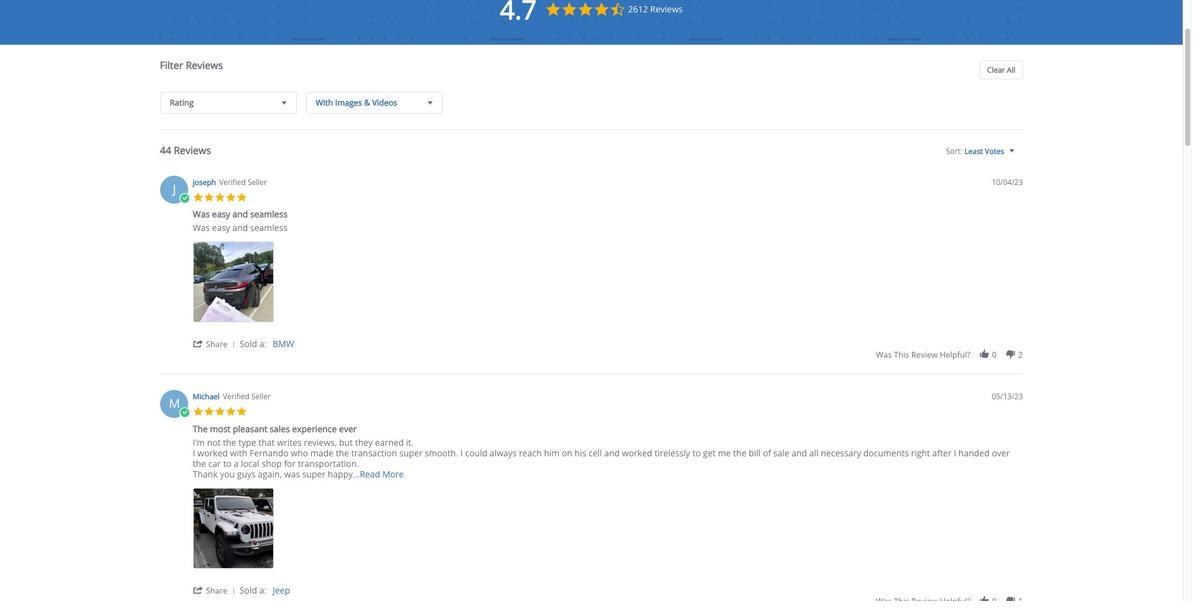 Task type: vqa. For each thing, say whether or not it's contained in the screenshot.
first seamless from the top of the WAS EASY AND SEAMLESS WAS EASY AND SEAMLESS
yes



Task type: describe. For each thing, give the bounding box(es) containing it.
seperator image for j
[[230, 341, 237, 349]]

shop
[[262, 458, 282, 469]]

jeep
[[273, 584, 290, 596]]

Rating Filter field
[[160, 92, 297, 113]]

j
[[173, 180, 176, 197]]

with
[[316, 97, 333, 108]]

down triangle image
[[279, 96, 290, 109]]

happy
[[328, 468, 353, 480]]

again,
[[258, 468, 282, 480]]

necessary
[[821, 447, 862, 459]]

list item for m
[[193, 488, 274, 569]]

review
[[912, 349, 938, 360]]

share button for j
[[193, 338, 240, 350]]

star image down michael verified seller
[[236, 406, 247, 417]]

his
[[575, 447, 587, 459]]

filter reviews
[[160, 58, 223, 72]]

&
[[364, 97, 370, 108]]

verified for j
[[219, 177, 246, 187]]

clear
[[988, 64, 1006, 75]]

tirelessly
[[655, 447, 691, 459]]

jeep link
[[273, 584, 290, 596]]

44
[[160, 143, 171, 157]]

reviews for 44 reviews
[[174, 143, 211, 157]]

helpful?
[[940, 349, 971, 360]]

handed
[[959, 447, 990, 459]]

share image
[[193, 339, 204, 349]]

clear all
[[988, 64, 1016, 75]]

over
[[992, 447, 1010, 459]]

right
[[912, 447, 931, 459]]

who
[[291, 447, 308, 459]]

a
[[234, 458, 239, 469]]

more
[[383, 468, 404, 480]]

2612 reviews
[[629, 3, 683, 15]]

was easy and seamless heading
[[193, 208, 288, 222]]

rating
[[170, 97, 194, 108]]

could
[[465, 447, 488, 459]]

the most pleasant sales experience ever heading
[[193, 423, 357, 437]]

1 horizontal spatial to
[[693, 447, 701, 459]]

smooth.
[[425, 447, 459, 459]]

fernando
[[250, 447, 289, 459]]

review date 10/04/23 element
[[993, 177, 1024, 187]]

it.
[[406, 436, 414, 448]]

the most pleasant sales experience ever i'm not the type that writes reviews, but they earned it. i worked with fernando who made the transaction super smooth. i could always reach him on his cell and worked tirelessly to get me the bill of sale and all necessary documents right after i handed over the car to a local shop for transportation. thank you guys again, was super happy ...read more
[[193, 423, 1010, 480]]

sale
[[774, 447, 790, 459]]

star image up most
[[215, 406, 226, 417]]

2 seamless from the top
[[250, 222, 288, 234]]

votes
[[986, 146, 1005, 156]]

0 horizontal spatial to
[[223, 458, 232, 469]]

was for was this review helpful?
[[877, 349, 892, 360]]

vote up review by michael on 13 may 2023 image
[[980, 595, 990, 601]]

this
[[895, 349, 910, 360]]

circle checkmark image for j
[[179, 193, 190, 204]]

1 easy from the top
[[212, 208, 230, 220]]

share button for m
[[193, 584, 240, 596]]

seller for j
[[248, 177, 267, 187]]

vote down review by joseph on  4 oct 2023 image
[[1006, 349, 1017, 360]]

a: for j
[[260, 338, 267, 350]]

image of review by michael on 13 may 2023 number 1 image
[[193, 488, 274, 569]]

sold a: jeep
[[240, 584, 290, 596]]

10/04/23
[[993, 177, 1024, 187]]

2 easy from the top
[[212, 222, 230, 234]]

made
[[311, 447, 334, 459]]

that
[[259, 436, 275, 448]]

with images & videos
[[316, 97, 397, 108]]

not
[[207, 436, 221, 448]]

group for m
[[877, 595, 1024, 601]]

all
[[810, 447, 819, 459]]

share image
[[193, 585, 204, 595]]

review date 05/13/23 element
[[993, 391, 1024, 402]]

sort: least votes
[[947, 146, 1005, 156]]

the left car
[[193, 458, 206, 469]]

but
[[339, 436, 353, 448]]

for
[[284, 458, 296, 469]]

2 worked from the left
[[622, 447, 653, 459]]

...read more button
[[353, 468, 404, 480]]

...read
[[353, 468, 380, 480]]

get
[[703, 447, 716, 459]]

share for j
[[206, 339, 228, 350]]

bill
[[749, 447, 761, 459]]

ever
[[339, 423, 357, 435]]

reach
[[519, 447, 542, 459]]

transaction
[[352, 447, 397, 459]]

all
[[1008, 64, 1016, 75]]

always
[[490, 447, 517, 459]]

was easy and seamless was easy and seamless
[[193, 208, 288, 234]]

me
[[718, 447, 731, 459]]

earned
[[375, 436, 404, 448]]

local
[[241, 458, 260, 469]]

transportation.
[[298, 458, 359, 469]]

videos
[[372, 97, 397, 108]]

star image right 4.7 star rating element
[[545, 0, 562, 20]]

after
[[933, 447, 952, 459]]

down triangle image
[[425, 96, 436, 109]]

michael
[[193, 391, 220, 402]]

pleasant
[[233, 423, 268, 435]]

group for j
[[877, 349, 1024, 360]]

m
[[169, 395, 180, 412]]



Task type: locate. For each thing, give the bounding box(es) containing it.
sales
[[270, 423, 290, 435]]

a: left jeep link
[[260, 584, 267, 596]]

0 vertical spatial share
[[206, 339, 228, 350]]

2 circle checkmark image from the top
[[179, 408, 190, 418]]

1 vertical spatial circle checkmark image
[[179, 408, 190, 418]]

0 vertical spatial seller
[[248, 177, 267, 187]]

worked left tirelessly
[[622, 447, 653, 459]]

type
[[239, 436, 256, 448]]

guys
[[237, 468, 256, 480]]

2
[[1019, 349, 1024, 360]]

sold for m
[[240, 584, 257, 596]]

a:
[[260, 338, 267, 350], [260, 584, 267, 596]]

verified for m
[[223, 391, 250, 402]]

was for was easy and seamless was easy and seamless
[[193, 208, 210, 220]]

verified
[[219, 177, 246, 187], [223, 391, 250, 402]]

seller up was easy and seamless heading
[[248, 177, 267, 187]]

0 vertical spatial list item
[[193, 242, 274, 322]]

i left could at the bottom of the page
[[461, 447, 463, 459]]

seamless
[[250, 208, 288, 220], [250, 222, 288, 234]]

2 share button from the top
[[193, 584, 240, 596]]

0 vertical spatial verified
[[219, 177, 246, 187]]

0 vertical spatial sold
[[240, 338, 257, 350]]

0 vertical spatial was
[[193, 208, 210, 220]]

sold left jeep
[[240, 584, 257, 596]]

star image up the
[[193, 406, 204, 417]]

seperator image left sold a: bmw
[[230, 341, 237, 349]]

thank
[[193, 468, 218, 480]]

i'm
[[193, 436, 205, 448]]

the right not
[[223, 436, 236, 448]]

0 vertical spatial super
[[400, 447, 423, 459]]

writes
[[277, 436, 302, 448]]

least
[[965, 146, 984, 156]]

44 reviews
[[160, 143, 211, 157]]

0 vertical spatial a:
[[260, 338, 267, 350]]

0
[[993, 349, 997, 360]]

car
[[208, 458, 221, 469]]

0 vertical spatial group
[[877, 349, 1024, 360]]

the
[[193, 423, 208, 435]]

sold left bmw
[[240, 338, 257, 350]]

seperator image left sold a: jeep
[[230, 587, 237, 595]]

2 sold from the top
[[240, 584, 257, 596]]

bmw link
[[273, 338, 294, 350]]

the
[[223, 436, 236, 448], [336, 447, 349, 459], [734, 447, 747, 459], [193, 458, 206, 469]]

list item for j
[[193, 242, 274, 322]]

1 vertical spatial share
[[206, 585, 228, 596]]

1 horizontal spatial worked
[[622, 447, 653, 459]]

1 share from the top
[[206, 339, 228, 350]]

you
[[220, 468, 235, 480]]

0 vertical spatial share button
[[193, 338, 240, 350]]

group containing was this review helpful?
[[877, 349, 1024, 360]]

share for m
[[206, 585, 228, 596]]

filter
[[160, 58, 183, 72]]

reviews inside heading
[[186, 58, 223, 72]]

none field containing sort:
[[941, 145, 1024, 167]]

sort:
[[947, 146, 963, 156]]

1 share button from the top
[[193, 338, 240, 350]]

share right share image
[[206, 339, 228, 350]]

Images & Videos Filter field
[[306, 92, 443, 113]]

1 a: from the top
[[260, 338, 267, 350]]

1 vertical spatial seamless
[[250, 222, 288, 234]]

reviews,
[[304, 436, 337, 448]]

tab panel
[[154, 44, 1030, 601]]

vote down review by michael on 13 may 2023 image
[[1006, 595, 1017, 601]]

share button
[[193, 338, 240, 350], [193, 584, 240, 596]]

a: left bmw link
[[260, 338, 267, 350]]

group
[[877, 349, 1024, 360], [877, 595, 1024, 601]]

0 vertical spatial reviews
[[651, 3, 683, 15]]

with
[[230, 447, 248, 459]]

1 vertical spatial group
[[877, 595, 1024, 601]]

0 horizontal spatial i
[[193, 447, 195, 459]]

seperator image for m
[[230, 587, 237, 595]]

most
[[210, 423, 231, 435]]

1 worked from the left
[[198, 447, 228, 459]]

0 horizontal spatial worked
[[198, 447, 228, 459]]

super right was
[[302, 468, 326, 480]]

joseph verified seller
[[193, 177, 267, 187]]

reviews right 44
[[174, 143, 211, 157]]

list item down you
[[193, 488, 274, 569]]

star image
[[545, 0, 562, 20], [204, 192, 215, 203], [193, 406, 204, 417], [204, 406, 215, 417], [215, 406, 226, 417], [236, 406, 247, 417]]

1 vertical spatial easy
[[212, 222, 230, 234]]

worked
[[198, 447, 228, 459], [622, 447, 653, 459]]

the left the bill
[[734, 447, 747, 459]]

images
[[335, 97, 362, 108]]

1 sold from the top
[[240, 338, 257, 350]]

1 vertical spatial verified
[[223, 391, 250, 402]]

1 vertical spatial seller
[[252, 391, 271, 402]]

1 vertical spatial a:
[[260, 584, 267, 596]]

1 vertical spatial share button
[[193, 584, 240, 596]]

sold for j
[[240, 338, 257, 350]]

2 list item from the top
[[193, 488, 274, 569]]

1 vertical spatial super
[[302, 468, 326, 480]]

share right share icon
[[206, 585, 228, 596]]

4.7 star rating element
[[500, 0, 537, 26]]

image of review by joseph on  4 oct 2023 number 1 image
[[193, 242, 274, 322]]

verified right joseph
[[219, 177, 246, 187]]

reviews for 2612 reviews
[[651, 3, 683, 15]]

2 vertical spatial was
[[877, 349, 892, 360]]

0 vertical spatial circle checkmark image
[[179, 193, 190, 204]]

2 vertical spatial reviews
[[174, 143, 211, 157]]

1 horizontal spatial super
[[400, 447, 423, 459]]

2 seperator image from the top
[[230, 587, 237, 595]]

was this review helpful?
[[877, 349, 971, 360]]

1 vertical spatial seperator image
[[230, 587, 237, 595]]

2 share from the top
[[206, 585, 228, 596]]

2 group from the top
[[877, 595, 1024, 601]]

and
[[233, 208, 248, 220], [233, 222, 248, 234], [605, 447, 620, 459], [792, 447, 808, 459]]

1 vertical spatial sold
[[240, 584, 257, 596]]

star image down joseph
[[204, 192, 215, 203]]

seller for m
[[252, 391, 271, 402]]

i right after
[[954, 447, 957, 459]]

experience
[[292, 423, 337, 435]]

0 vertical spatial seamless
[[250, 208, 288, 220]]

on
[[562, 447, 573, 459]]

of
[[763, 447, 772, 459]]

the right made in the bottom left of the page
[[336, 447, 349, 459]]

to left get
[[693, 447, 701, 459]]

bmw
[[273, 338, 294, 350]]

1 vertical spatial list item
[[193, 488, 274, 569]]

0 vertical spatial seperator image
[[230, 341, 237, 349]]

reviews
[[651, 3, 683, 15], [186, 58, 223, 72], [174, 143, 211, 157]]

circle checkmark image
[[179, 193, 190, 204], [179, 408, 190, 418]]

3 i from the left
[[954, 447, 957, 459]]

clear all button
[[980, 60, 1024, 79]]

i
[[193, 447, 195, 459], [461, 447, 463, 459], [954, 447, 957, 459]]

circle checkmark image for m
[[179, 408, 190, 418]]

seperator image
[[230, 341, 237, 349], [230, 587, 237, 595]]

2612
[[629, 3, 648, 15]]

1 vertical spatial was
[[193, 222, 210, 234]]

seller
[[248, 177, 267, 187], [252, 391, 271, 402]]

easy
[[212, 208, 230, 220], [212, 222, 230, 234]]

verified right michael
[[223, 391, 250, 402]]

tab panel containing j
[[154, 44, 1030, 601]]

list item
[[193, 242, 274, 322], [193, 488, 274, 569]]

1 seamless from the top
[[250, 208, 288, 220]]

cell
[[589, 447, 602, 459]]

super up more in the left of the page
[[400, 447, 423, 459]]

filter reviews heading
[[160, 58, 1024, 82]]

2 horizontal spatial i
[[954, 447, 957, 459]]

1 group from the top
[[877, 349, 1024, 360]]

0 vertical spatial easy
[[212, 208, 230, 220]]

sold a: bmw
[[240, 338, 294, 350]]

michael verified seller
[[193, 391, 271, 402]]

1 horizontal spatial i
[[461, 447, 463, 459]]

05/13/23
[[993, 391, 1024, 402]]

half star image
[[610, 0, 626, 20]]

joseph
[[193, 177, 216, 187]]

None field
[[941, 145, 1024, 167]]

to left a
[[223, 458, 232, 469]]

star image
[[562, 0, 578, 20], [578, 0, 594, 20], [594, 0, 610, 20], [193, 192, 204, 203], [215, 192, 226, 203], [226, 192, 236, 203], [236, 192, 247, 203], [226, 406, 236, 417]]

0 horizontal spatial super
[[302, 468, 326, 480]]

documents
[[864, 447, 909, 459]]

super
[[400, 447, 423, 459], [302, 468, 326, 480]]

seller up pleasant at the left of page
[[252, 391, 271, 402]]

they
[[355, 436, 373, 448]]

reviews for filter reviews
[[186, 58, 223, 72]]

a: for m
[[260, 584, 267, 596]]

2 i from the left
[[461, 447, 463, 459]]

list item down was easy and seamless was easy and seamless
[[193, 242, 274, 322]]

him
[[544, 447, 560, 459]]

was
[[284, 468, 300, 480]]

i left not
[[193, 447, 195, 459]]

to
[[693, 447, 701, 459], [223, 458, 232, 469]]

reviews right 2612
[[651, 3, 683, 15]]

vote up review by joseph on  4 oct 2023 image
[[980, 349, 990, 360]]

1 vertical spatial reviews
[[186, 58, 223, 72]]

star image down michael
[[204, 406, 215, 417]]

2 a: from the top
[[260, 584, 267, 596]]

1 seperator image from the top
[[230, 341, 237, 349]]

worked up thank
[[198, 447, 228, 459]]

was
[[193, 208, 210, 220], [193, 222, 210, 234], [877, 349, 892, 360]]

share
[[206, 339, 228, 350], [206, 585, 228, 596]]

reviews right filter
[[186, 58, 223, 72]]

1 circle checkmark image from the top
[[179, 193, 190, 204]]

1 list item from the top
[[193, 242, 274, 322]]

1 i from the left
[[193, 447, 195, 459]]



